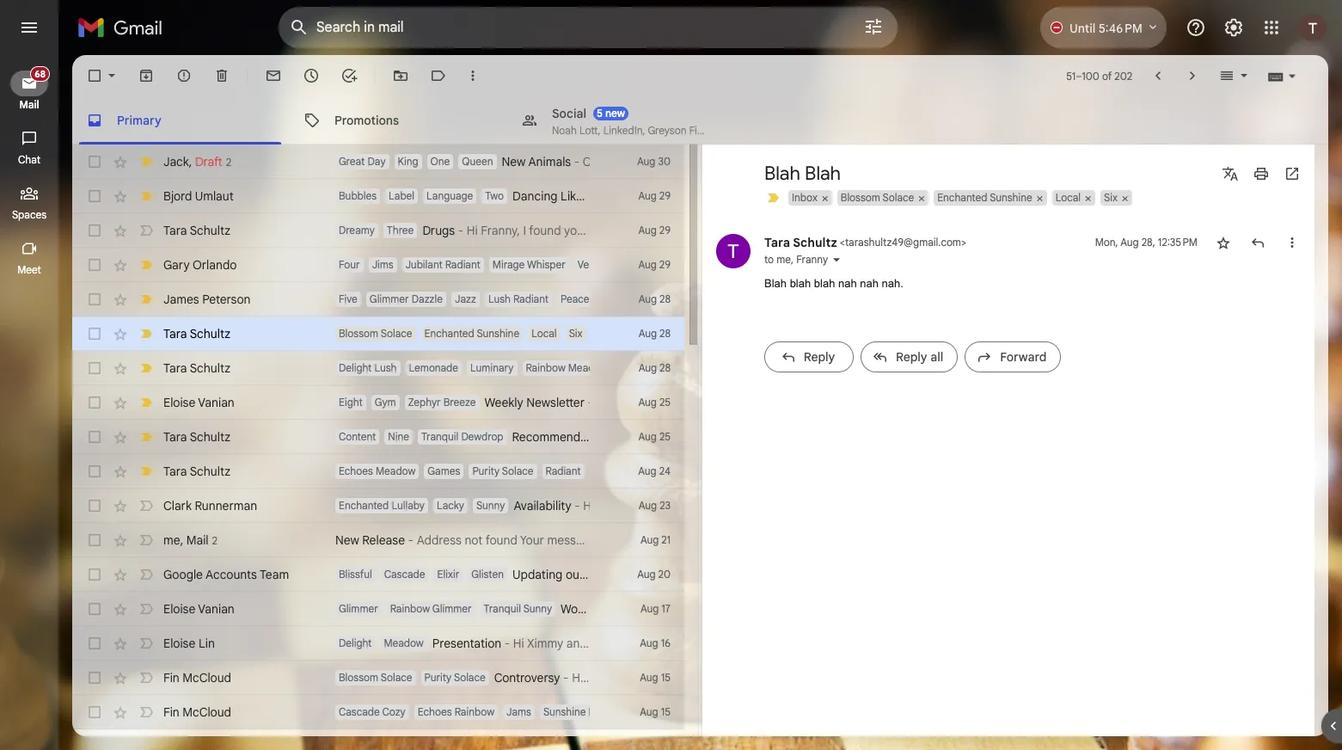 Task type: locate. For each thing, give the bounding box(es) containing it.
our
[[566, 567, 584, 582]]

1 horizontal spatial enchanted sunshine
[[938, 191, 1033, 204]]

51 100 of 202
[[1067, 69, 1133, 82]]

aug inside cell
[[1121, 236, 1139, 249]]

blah blah blah nah nah nah.
[[765, 277, 904, 290]]

2 25 from the top
[[660, 430, 671, 443]]

fin inside row
[[163, 704, 180, 720]]

1 horizontal spatial local
[[1056, 191, 1081, 204]]

3 tara schultz from the top
[[163, 360, 231, 376]]

1 horizontal spatial lush
[[489, 292, 511, 305]]

blah up inbox
[[805, 162, 841, 185]]

tara schultz row up enchanted lullaby
[[72, 454, 685, 489]]

aug inside fin mccloud row
[[640, 705, 659, 718]]

reply left all
[[896, 349, 928, 365]]

0 horizontal spatial blah
[[790, 277, 811, 290]]

blah for blah
[[765, 162, 801, 185]]

5
[[597, 106, 603, 119]]

me down clark
[[163, 532, 180, 548]]

23
[[660, 499, 671, 512]]

15 inside "row"
[[661, 671, 671, 684]]

six right local button
[[1104, 191, 1118, 204]]

1 horizontal spatial rainbow
[[455, 705, 495, 718]]

2 vertical spatial 29
[[660, 258, 671, 271]]

, left franny
[[791, 253, 794, 266]]

six inside button
[[1104, 191, 1118, 204]]

1 vertical spatial eloise vanian
[[163, 601, 235, 617]]

dresser?
[[660, 223, 708, 238]]

recommendations
[[512, 429, 614, 445]]

2 29 from the top
[[660, 224, 671, 237]]

1 horizontal spatial sunny
[[524, 602, 552, 615]]

1 vertical spatial fin mccloud
[[163, 704, 231, 720]]

blossom inside "row"
[[339, 671, 379, 684]]

10 row from the top
[[72, 626, 685, 661]]

tab list
[[72, 96, 1329, 145]]

row up new release -
[[72, 489, 685, 523]]

0 vertical spatial vanian
[[198, 395, 235, 410]]

1 aug 28 from the top
[[639, 292, 671, 305]]

purity
[[473, 464, 500, 477], [425, 671, 452, 684]]

row down cascade cozy
[[72, 729, 685, 750]]

1 eloise from the top
[[163, 395, 196, 410]]

0 vertical spatial 2
[[226, 155, 231, 168]]

, down clark
[[180, 532, 183, 548]]

rainbow inside fin mccloud row
[[455, 705, 495, 718]]

0 horizontal spatial sunshine
[[477, 327, 520, 340]]

nah left nah.
[[860, 277, 879, 290]]

advanced search options image
[[857, 9, 891, 44]]

six up rainbow meadow
[[569, 327, 583, 340]]

main menu image
[[19, 17, 40, 38]]

blossom solace up cascade cozy
[[339, 671, 412, 684]]

1 horizontal spatial 2
[[226, 155, 231, 168]]

aug for "row" containing fin mccloud
[[640, 671, 659, 684]]

tranquil for recommendations
[[421, 430, 459, 443]]

to me , franny
[[765, 253, 828, 266]]

google down "me , mail 2"
[[163, 567, 203, 582]]

home?
[[656, 601, 694, 617]]

1 mccloud from the top
[[183, 670, 231, 686]]

2 right the 'draft'
[[226, 155, 231, 168]]

2 vanian from the top
[[198, 601, 235, 617]]

promotions
[[335, 112, 399, 128]]

blah down to in the top of the page
[[765, 277, 787, 290]]

2 reply from the left
[[896, 349, 928, 365]]

delight for delight
[[339, 637, 372, 649]]

mccloud inside row
[[183, 704, 231, 720]]

, for -
[[180, 532, 183, 548]]

row up rainbow glimmer
[[72, 557, 763, 592]]

, for new animals
[[189, 154, 192, 169]]

1 vertical spatial tranquil
[[484, 602, 521, 615]]

3 tara schultz row from the top
[[72, 454, 685, 489]]

aug for gary orlando row
[[639, 258, 657, 271]]

blossom up cascade cozy
[[339, 671, 379, 684]]

row up jims in the top left of the page
[[72, 213, 708, 248]]

bjord umlaut
[[163, 188, 234, 204]]

1 vertical spatial meadow
[[376, 464, 416, 477]]

7 row from the top
[[72, 523, 685, 557]]

1 vertical spatial new
[[335, 532, 359, 548]]

2 vertical spatial meadow
[[384, 637, 424, 649]]

0 vertical spatial rainbow
[[526, 361, 566, 374]]

radiant inside gary orlando row
[[445, 258, 481, 271]]

2 vertical spatial enchanted
[[339, 499, 389, 512]]

controversy -
[[494, 670, 572, 686]]

2 eloise vanian from the top
[[163, 601, 235, 617]]

aug 21
[[641, 533, 671, 546]]

row
[[72, 145, 685, 179], [72, 179, 685, 213], [72, 213, 708, 248], [72, 385, 685, 420], [72, 420, 685, 454], [72, 489, 685, 523], [72, 523, 685, 557], [72, 557, 763, 592], [72, 592, 694, 626], [72, 626, 685, 661], [72, 661, 685, 695], [72, 729, 685, 750]]

purity down dewdrop
[[473, 464, 500, 477]]

blah down show details image
[[814, 277, 836, 290]]

blossom solace
[[841, 191, 915, 204], [339, 327, 412, 340], [339, 671, 412, 684]]

12:35 pm
[[1159, 236, 1198, 249]]

0 vertical spatial sunny
[[477, 499, 505, 512]]

cascade for cascade cozy
[[339, 705, 380, 718]]

1 reply from the left
[[804, 349, 835, 365]]

3 row from the top
[[72, 213, 708, 248]]

1 28 from the top
[[660, 292, 671, 305]]

enchanted inside "row"
[[339, 499, 389, 512]]

68
[[35, 68, 46, 80]]

nah down show details image
[[839, 277, 857, 290]]

solace down presentation
[[454, 671, 486, 684]]

0 vertical spatial aug 15
[[640, 671, 671, 684]]

tarashultz49@gmail.com
[[845, 236, 962, 249]]

1 vertical spatial aug 25
[[639, 430, 671, 443]]

2 for mail
[[212, 534, 218, 547]]

29 right 'the'
[[660, 224, 671, 237]]

2 row from the top
[[72, 179, 685, 213]]

drugs
[[423, 223, 455, 238]]

aug 30
[[637, 155, 671, 168]]

blah down to me , franny
[[790, 277, 811, 290]]

great
[[339, 155, 365, 168]]

rainbow inside tara schultz row
[[526, 361, 566, 374]]

1 horizontal spatial reply
[[896, 349, 928, 365]]

mail heading
[[0, 98, 58, 112]]

3 aug 29 from the top
[[639, 258, 671, 271]]

aug 28 inside james peterson row
[[639, 292, 671, 305]]

jubilant
[[406, 258, 443, 271]]

enchanted sunshine inside button
[[938, 191, 1033, 204]]

vanian for work in office or home?
[[198, 601, 235, 617]]

blah up inbox button
[[765, 162, 801, 185]]

fin mccloud
[[163, 670, 231, 686], [163, 704, 231, 720]]

lush right jazz at the top left of the page
[[489, 292, 511, 305]]

0 vertical spatial 15
[[661, 671, 671, 684]]

1 delight from the top
[[339, 361, 372, 374]]

1 vertical spatial six
[[569, 327, 583, 340]]

1 vertical spatial purity
[[425, 671, 452, 684]]

sunny down updating
[[524, 602, 552, 615]]

echoes
[[339, 464, 373, 477], [418, 705, 452, 718]]

1 horizontal spatial ,
[[189, 154, 192, 169]]

local up rainbow meadow
[[532, 327, 557, 340]]

0 vertical spatial delight
[[339, 361, 372, 374]]

search in mail image
[[284, 12, 315, 43]]

None checkbox
[[86, 67, 103, 84], [86, 188, 103, 205], [86, 256, 103, 274], [86, 325, 103, 342], [86, 463, 103, 480], [86, 497, 103, 514], [86, 600, 103, 618], [86, 669, 103, 686], [86, 67, 103, 84], [86, 188, 103, 205], [86, 256, 103, 274], [86, 325, 103, 342], [86, 463, 103, 480], [86, 497, 103, 514], [86, 600, 103, 618], [86, 669, 103, 686]]

older image
[[1184, 67, 1202, 84]]

me inside "row"
[[163, 532, 180, 548]]

tara for -
[[163, 223, 187, 238]]

tara schultz row up the delight lush
[[72, 317, 685, 351]]

, left the 'draft'
[[189, 154, 192, 169]]

1 horizontal spatial new
[[502, 154, 526, 169]]

radiant inside james peterson row
[[514, 292, 549, 305]]

2 vertical spatial blossom solace
[[339, 671, 412, 684]]

1 horizontal spatial nah
[[860, 277, 879, 290]]

rainbow meadow
[[526, 361, 608, 374]]

5 new
[[597, 106, 625, 119]]

sunny right lacky
[[477, 499, 505, 512]]

2 vertical spatial 28
[[660, 361, 671, 374]]

presentation
[[432, 636, 502, 651]]

purity solace down dewdrop
[[473, 464, 534, 477]]

reply inside reply all 'link'
[[896, 349, 928, 365]]

blossom up the delight lush
[[339, 327, 379, 340]]

zephyr
[[408, 396, 441, 409]]

0 vertical spatial mail
[[19, 98, 39, 111]]

google right our
[[587, 567, 627, 582]]

1 vertical spatial blossom solace
[[339, 327, 412, 340]]

0 vertical spatial purity solace
[[473, 464, 534, 477]]

2 delight from the top
[[339, 637, 372, 649]]

enchanted inside button
[[938, 191, 988, 204]]

clark
[[163, 498, 192, 514]]

aug inside gary orlando row
[[639, 258, 657, 271]]

1 vertical spatial 28
[[660, 327, 671, 340]]

0 horizontal spatial new
[[335, 532, 359, 548]]

aug for james peterson row
[[639, 292, 657, 305]]

glimmer down blissful
[[339, 602, 378, 615]]

9 row from the top
[[72, 592, 694, 626]]

Search in mail search field
[[279, 7, 898, 48]]

0 horizontal spatial sunny
[[477, 499, 505, 512]]

0 vertical spatial 25
[[660, 396, 671, 409]]

1 vertical spatial vanian
[[198, 601, 235, 617]]

1 vertical spatial me
[[163, 532, 180, 548]]

eloise vanian for weekly newsletter
[[163, 395, 235, 410]]

5 tara schultz from the top
[[163, 464, 231, 479]]

aug 29 down the aug 30
[[639, 189, 671, 202]]

aug 29 for drugs
[[639, 224, 671, 237]]

0 horizontal spatial ,
[[180, 532, 183, 548]]

1 eloise vanian from the top
[[163, 395, 235, 410]]

row down the delight lush
[[72, 385, 685, 420]]

0 vertical spatial blossom
[[841, 191, 881, 204]]

controversy
[[494, 670, 560, 686]]

blah blah main content
[[72, 55, 1329, 750]]

aug for fourth "row" from the top of the the blah blah main content
[[639, 396, 657, 409]]

1 fin mccloud from the top
[[163, 670, 231, 686]]

select input tool image
[[1288, 69, 1298, 82]]

gary orlando row
[[72, 248, 685, 282]]

0 vertical spatial 29
[[660, 189, 671, 202]]

29 down 30
[[660, 189, 671, 202]]

me right to in the top of the page
[[777, 253, 791, 266]]

blossom for enchanted sunshine
[[339, 327, 379, 340]]

row containing clark runnerman
[[72, 489, 685, 523]]

0 vertical spatial aug 25
[[639, 396, 671, 409]]

office
[[605, 601, 638, 617]]

29 down "dresser?"
[[660, 258, 671, 271]]

lush inside james peterson row
[[489, 292, 511, 305]]

tranquil down glisten
[[484, 602, 521, 615]]

mail inside heading
[[19, 98, 39, 111]]

echoes inside fin mccloud row
[[418, 705, 452, 718]]

- right the newsletter
[[588, 395, 594, 410]]

tara schultz cell
[[765, 235, 967, 250]]

gary orlando
[[163, 257, 237, 273]]

navigation
[[0, 55, 60, 750]]

solace down glimmer dazzle
[[381, 327, 412, 340]]

echoes down content
[[339, 464, 373, 477]]

1 horizontal spatial enchanted
[[425, 327, 475, 340]]

2 mccloud from the top
[[183, 704, 231, 720]]

meadow for echoes meadow
[[376, 464, 416, 477]]

aug 15 inside fin mccloud row
[[640, 705, 671, 718]]

cascade down release
[[384, 568, 425, 581]]

aug 29 for dancing like flames
[[639, 189, 671, 202]]

2 tara schultz from the top
[[163, 326, 231, 341]]

policy
[[730, 567, 763, 582]]

1 vertical spatial 2
[[212, 534, 218, 547]]

echoes for echoes meadow
[[339, 464, 373, 477]]

0 horizontal spatial google
[[163, 567, 203, 582]]

2 down clark runnerman
[[212, 534, 218, 547]]

presentation -
[[432, 636, 513, 651]]

cascade left cozy
[[339, 705, 380, 718]]

row down day
[[72, 179, 685, 213]]

1 vertical spatial ,
[[791, 253, 794, 266]]

settings image
[[1224, 17, 1245, 38]]

aug 15 inside "row"
[[640, 671, 671, 684]]

0 vertical spatial lush
[[489, 292, 511, 305]]

2 vertical spatial aug 29
[[639, 258, 671, 271]]

0 horizontal spatial six
[[569, 327, 583, 340]]

2 aug 28 from the top
[[639, 327, 671, 340]]

reply down blah blah blah nah nah nah.
[[804, 349, 835, 365]]

0 vertical spatial me
[[777, 253, 791, 266]]

purity solace up echoes rainbow
[[425, 671, 486, 684]]

enchanted sunshine
[[938, 191, 1033, 204], [425, 327, 520, 340]]

1 vertical spatial aug 15
[[640, 705, 671, 718]]

0 horizontal spatial purity
[[425, 671, 452, 684]]

2 aug 15 from the top
[[640, 705, 671, 718]]

4 tara schultz from the top
[[163, 429, 231, 445]]

2 fin mccloud from the top
[[163, 704, 231, 720]]

3 aug 28 from the top
[[639, 361, 671, 374]]

radiant up jazz at the top left of the page
[[445, 258, 481, 271]]

jims
[[372, 258, 394, 271]]

2 inside "me , mail 2"
[[212, 534, 218, 547]]

new
[[606, 106, 625, 119]]

11 row from the top
[[72, 661, 685, 695]]

not starred image
[[1215, 234, 1233, 251]]

0 vertical spatial sunshine
[[990, 191, 1033, 204]]

jack
[[163, 154, 189, 169]]

1 horizontal spatial google
[[587, 567, 627, 582]]

1 fin from the top
[[163, 670, 180, 686]]

archive image
[[138, 67, 155, 84]]

2 15 from the top
[[661, 705, 671, 718]]

1 aug 29 from the top
[[639, 189, 671, 202]]

delight
[[339, 361, 372, 374], [339, 637, 372, 649]]

blossom up tara schultz < tarashultz49@gmail.com >
[[841, 191, 881, 204]]

6 row from the top
[[72, 489, 685, 523]]

new for new release -
[[335, 532, 359, 548]]

2 horizontal spatial rainbow
[[526, 361, 566, 374]]

local button
[[1053, 190, 1083, 206]]

tara schultz
[[163, 223, 231, 238], [163, 326, 231, 341], [163, 360, 231, 376], [163, 429, 231, 445], [163, 464, 231, 479]]

delight inside tara schultz row
[[339, 361, 372, 374]]

- right release
[[408, 532, 414, 548]]

local left six button
[[1056, 191, 1081, 204]]

tranquil
[[421, 430, 459, 443], [484, 602, 521, 615]]

0 horizontal spatial rainbow
[[390, 602, 430, 615]]

glimmer dazzle
[[370, 292, 443, 305]]

rainbow for rainbow glimmer
[[390, 602, 430, 615]]

1 tara schultz from the top
[[163, 223, 231, 238]]

0 vertical spatial aug 29
[[639, 189, 671, 202]]

0 vertical spatial mccloud
[[183, 670, 231, 686]]

2 vertical spatial eloise
[[163, 636, 196, 651]]

solace up tarashultz49@gmail.com
[[883, 191, 915, 204]]

mon, aug 28, 12:35 pm cell
[[1096, 234, 1198, 251]]

meadow
[[568, 361, 608, 374], [376, 464, 416, 477], [384, 637, 424, 649]]

aug for third tara schultz row from the top
[[638, 464, 657, 477]]

0 vertical spatial 28
[[660, 292, 671, 305]]

gym
[[375, 396, 396, 409]]

radiant
[[445, 258, 481, 271], [514, 292, 549, 305], [546, 464, 581, 477]]

purity inside tara schultz row
[[473, 464, 500, 477]]

1 vertical spatial aug 29
[[639, 224, 671, 237]]

aug 25 for recommendations
[[639, 430, 671, 443]]

orlando
[[193, 257, 237, 273]]

gary
[[163, 257, 190, 273]]

0 vertical spatial eloise vanian
[[163, 395, 235, 410]]

1 vertical spatial cascade
[[339, 705, 380, 718]]

1 row from the top
[[72, 145, 685, 179]]

8 row from the top
[[72, 557, 763, 592]]

5 row from the top
[[72, 420, 685, 454]]

glimmer down jims in the top left of the page
[[370, 292, 409, 305]]

0 vertical spatial tranquil
[[421, 430, 459, 443]]

3 eloise from the top
[[163, 636, 196, 651]]

mirage
[[493, 258, 525, 271]]

2 vertical spatial blossom
[[339, 671, 379, 684]]

labels image
[[430, 67, 447, 84]]

like
[[561, 188, 583, 204]]

row down enchanted lullaby
[[72, 523, 685, 557]]

cascade inside fin mccloud row
[[339, 705, 380, 718]]

1 vanian from the top
[[198, 395, 235, 410]]

sunshine left local button
[[990, 191, 1033, 204]]

2 aug 25 from the top
[[639, 430, 671, 443]]

1 horizontal spatial cascade
[[384, 568, 425, 581]]

delight inside "row"
[[339, 637, 372, 649]]

28 inside james peterson row
[[660, 292, 671, 305]]

delete image
[[213, 67, 231, 84]]

15 inside fin mccloud row
[[661, 705, 671, 718]]

0 vertical spatial six
[[1104, 191, 1118, 204]]

29
[[660, 189, 671, 202], [660, 224, 671, 237], [660, 258, 671, 271]]

newer image
[[1150, 67, 1167, 84]]

schultz for purity solace
[[190, 464, 231, 479]]

sunshine inside button
[[990, 191, 1033, 204]]

aug 29 inside gary orlando row
[[639, 258, 671, 271]]

local
[[1056, 191, 1081, 204], [532, 327, 557, 340]]

2 aug 29 from the top
[[639, 224, 671, 237]]

purity up echoes rainbow
[[425, 671, 452, 684]]

0 vertical spatial purity
[[473, 464, 500, 477]]

sunshine up luminary
[[477, 327, 520, 340]]

0 vertical spatial radiant
[[445, 258, 481, 271]]

aug
[[637, 155, 656, 168], [639, 189, 657, 202], [639, 224, 657, 237], [1121, 236, 1139, 249], [639, 258, 657, 271], [639, 292, 657, 305], [639, 327, 657, 340], [639, 361, 657, 374], [639, 396, 657, 409], [639, 430, 657, 443], [638, 464, 657, 477], [639, 499, 657, 512], [641, 533, 659, 546], [638, 568, 656, 581], [641, 602, 659, 615], [640, 637, 659, 649], [640, 671, 659, 684], [640, 705, 659, 718]]

0 vertical spatial aug 28
[[639, 292, 671, 305]]

0 horizontal spatial 2
[[212, 534, 218, 547]]

row down rainbow glimmer
[[72, 626, 685, 661]]

tranquil down zephyr breeze
[[421, 430, 459, 443]]

fin inside "row"
[[163, 670, 180, 686]]

28 for radiant
[[660, 292, 671, 305]]

1 25 from the top
[[660, 396, 671, 409]]

rainbow inside "row"
[[390, 602, 430, 615]]

blossom solace inside "row"
[[339, 671, 412, 684]]

franny
[[797, 253, 828, 266]]

purity solace inside "row"
[[425, 671, 486, 684]]

work in office or home?
[[561, 601, 694, 617]]

28 for meadow
[[660, 361, 671, 374]]

label
[[389, 189, 415, 202]]

1 horizontal spatial echoes
[[418, 705, 452, 718]]

aug inside james peterson row
[[639, 292, 657, 305]]

new release -
[[335, 532, 417, 548]]

of
[[1103, 69, 1112, 82]]

the
[[639, 223, 657, 238]]

move to image
[[392, 67, 409, 84]]

enchanted down echoes meadow
[[339, 499, 389, 512]]

blah blah
[[765, 162, 841, 185]]

3 29 from the top
[[660, 258, 671, 271]]

aug 29 right in
[[639, 224, 671, 237]]

tara
[[163, 223, 187, 238], [765, 235, 791, 250], [163, 326, 187, 341], [163, 360, 187, 376], [163, 429, 187, 445], [163, 464, 187, 479]]

aug for "row" containing jack
[[637, 155, 656, 168]]

row down blissful
[[72, 592, 694, 626]]

new up blissful
[[335, 532, 359, 548]]

aug 15
[[640, 671, 671, 684], [640, 705, 671, 718]]

row up echoes meadow
[[72, 420, 685, 454]]

0 vertical spatial fin
[[163, 670, 180, 686]]

blossom inside tara schultz row
[[339, 327, 379, 340]]

enchanted sunshine up >
[[938, 191, 1033, 204]]

enchanted sunshine down jazz at the top left of the page
[[425, 327, 520, 340]]

12 row from the top
[[72, 729, 685, 750]]

mail down clark runnerman
[[187, 532, 209, 548]]

tara schultz for local
[[163, 326, 231, 341]]

aug 29 down 'the'
[[639, 258, 671, 271]]

0 vertical spatial meadow
[[568, 361, 608, 374]]

sunshine
[[990, 191, 1033, 204], [477, 327, 520, 340]]

eloise vanian for work in office or home?
[[163, 601, 235, 617]]

0 horizontal spatial echoes
[[339, 464, 373, 477]]

spaces heading
[[0, 208, 58, 222]]

lemonade
[[409, 361, 458, 374]]

primary
[[117, 112, 161, 128]]

cascade for cascade
[[384, 568, 425, 581]]

mail down 68 link
[[19, 98, 39, 111]]

eloise lin
[[163, 636, 215, 651]]

tab list containing social
[[72, 96, 1329, 145]]

15 for "row" containing fin mccloud
[[661, 671, 671, 684]]

enchanted up lemonade
[[425, 327, 475, 340]]

fin
[[163, 670, 180, 686], [163, 704, 180, 720]]

2 fin from the top
[[163, 704, 180, 720]]

0 vertical spatial blossom solace
[[841, 191, 915, 204]]

4 row from the top
[[72, 385, 685, 420]]

aug 20
[[638, 568, 671, 581]]

reply link
[[765, 341, 854, 372]]

lullaby
[[392, 499, 425, 512]]

tara for purity solace
[[163, 464, 187, 479]]

radiant down recommendations
[[546, 464, 581, 477]]

1 vertical spatial fin
[[163, 704, 180, 720]]

blossom solace for enchanted sunshine
[[339, 327, 412, 340]]

0 vertical spatial echoes
[[339, 464, 373, 477]]

0 horizontal spatial tranquil
[[421, 430, 459, 443]]

animals
[[529, 154, 571, 169]]

0 vertical spatial eloise
[[163, 395, 196, 410]]

echoes inside tara schultz row
[[339, 464, 373, 477]]

1 aug 15 from the top
[[640, 671, 671, 684]]

mccloud inside "row"
[[183, 670, 231, 686]]

radiant down mirage whisper in the left top of the page
[[514, 292, 549, 305]]

fin mccloud inside "row"
[[163, 670, 231, 686]]

0 vertical spatial new
[[502, 154, 526, 169]]

mirage whisper
[[493, 258, 566, 271]]

aug for "row" containing me
[[641, 533, 659, 546]]

1 vertical spatial aug 28
[[639, 327, 671, 340]]

aug 16
[[640, 637, 671, 649]]

accounts
[[206, 567, 257, 582]]

2 inside jack , draft 2
[[226, 155, 231, 168]]

meet heading
[[0, 263, 58, 277]]

tara schultz row
[[72, 317, 685, 351], [72, 351, 704, 385], [72, 454, 685, 489]]

updating
[[513, 567, 563, 582]]

enchanted up >
[[938, 191, 988, 204]]

fin mccloud inside fin mccloud row
[[163, 704, 231, 720]]

16
[[661, 637, 671, 649]]

aug 25
[[639, 396, 671, 409], [639, 430, 671, 443]]

1 vertical spatial 15
[[661, 705, 671, 718]]

meadow down nine
[[376, 464, 416, 477]]

delight up eight
[[339, 361, 372, 374]]

new left animals
[[502, 154, 526, 169]]

1 horizontal spatial tranquil
[[484, 602, 521, 615]]

spaces
[[12, 208, 47, 221]]

aug for "row" containing google accounts team
[[638, 568, 656, 581]]

0 vertical spatial ,
[[189, 154, 192, 169]]

0 vertical spatial fin mccloud
[[163, 670, 231, 686]]

1 vertical spatial enchanted sunshine
[[425, 327, 520, 340]]

row up "bubbles"
[[72, 145, 685, 179]]

echoes right cozy
[[418, 705, 452, 718]]

blissful
[[339, 568, 372, 581]]

15 for fin mccloud row
[[661, 705, 671, 718]]

0 horizontal spatial nah
[[839, 277, 857, 290]]

3 28 from the top
[[660, 361, 671, 374]]

25 for weekly newsletter
[[660, 396, 671, 409]]

i
[[523, 223, 526, 238]]

six
[[1104, 191, 1118, 204], [569, 327, 583, 340]]

glimmer inside james peterson row
[[370, 292, 409, 305]]

1 15 from the top
[[661, 671, 671, 684]]

reply inside reply "link"
[[804, 349, 835, 365]]

blossom solace up tara schultz cell
[[841, 191, 915, 204]]

1 29 from the top
[[660, 189, 671, 202]]

meadow up the newsletter
[[568, 361, 608, 374]]

0 horizontal spatial me
[[163, 532, 180, 548]]

vanian for weekly newsletter
[[198, 395, 235, 410]]

enchanted sunshine button
[[934, 190, 1035, 206]]

local inside button
[[1056, 191, 1081, 204]]

tara schultz row up gym
[[72, 351, 704, 385]]

1 aug 25 from the top
[[639, 396, 671, 409]]

1 vertical spatial eloise
[[163, 601, 196, 617]]

social, 5 new messages, tab
[[508, 96, 724, 145]]

delight down blissful
[[339, 637, 372, 649]]

meadow down rainbow glimmer
[[384, 637, 424, 649]]

blossom solace inside tara schultz row
[[339, 327, 412, 340]]

1 vertical spatial blossom
[[339, 327, 379, 340]]

fin for "row" containing fin mccloud
[[163, 670, 180, 686]]

2 for draft
[[226, 155, 231, 168]]

lush up gym
[[375, 361, 397, 374]]

chat heading
[[0, 153, 58, 167]]

None checkbox
[[86, 153, 103, 170], [86, 222, 103, 239], [86, 291, 103, 308], [86, 360, 103, 377], [86, 394, 103, 411], [86, 428, 103, 446], [86, 532, 103, 549], [86, 566, 103, 583], [86, 635, 103, 652], [86, 704, 103, 721], [86, 153, 103, 170], [86, 222, 103, 239], [86, 291, 103, 308], [86, 360, 103, 377], [86, 394, 103, 411], [86, 428, 103, 446], [86, 532, 103, 549], [86, 566, 103, 583], [86, 635, 103, 652], [86, 704, 103, 721]]

row up cascade cozy
[[72, 661, 685, 695]]

rainbow glimmer
[[390, 602, 472, 615]]

2 vertical spatial aug 28
[[639, 361, 671, 374]]

blossom solace up the delight lush
[[339, 327, 412, 340]]

1 horizontal spatial mail
[[187, 532, 209, 548]]

1 horizontal spatial sunshine
[[990, 191, 1033, 204]]



Task type: vqa. For each thing, say whether or not it's contained in the screenshot.


Task type: describe. For each thing, give the bounding box(es) containing it.
social
[[552, 105, 587, 121]]

28,
[[1142, 236, 1156, 249]]

2 nah from the left
[[860, 277, 879, 290]]

blah for blah
[[765, 277, 787, 290]]

25 for recommendations
[[660, 430, 671, 443]]

solace up cozy
[[381, 671, 412, 684]]

solace inside button
[[883, 191, 915, 204]]

add to tasks image
[[341, 67, 358, 84]]

meet
[[17, 263, 41, 276]]

release
[[362, 532, 405, 548]]

aug for fin mccloud row
[[640, 705, 659, 718]]

tara schultz for purity solace
[[163, 464, 231, 479]]

lush radiant
[[489, 292, 549, 305]]

aug for "row" containing eloise lin
[[640, 637, 659, 649]]

aug for second tara schultz row
[[639, 361, 657, 374]]

- right controversy
[[564, 670, 569, 686]]

glimmer down elixir
[[433, 602, 472, 615]]

202
[[1115, 69, 1133, 82]]

glisten
[[472, 568, 504, 581]]

row containing me
[[72, 523, 685, 557]]

james peterson
[[163, 292, 251, 307]]

30
[[658, 155, 671, 168]]

- right availability
[[575, 498, 580, 514]]

eight
[[339, 396, 363, 409]]

three
[[387, 224, 414, 237]]

delight lush
[[339, 361, 397, 374]]

Not starred checkbox
[[1215, 234, 1233, 251]]

mon,
[[1096, 236, 1119, 249]]

schultz for luminary
[[190, 360, 231, 376]]

29 for drugs
[[660, 224, 671, 237]]

tara for luminary
[[163, 360, 187, 376]]

day
[[368, 155, 386, 168]]

snooze image
[[303, 67, 320, 84]]

eloise for presentation
[[163, 636, 196, 651]]

glimmer for glimmer
[[339, 602, 378, 615]]

rainbow for rainbow meadow
[[526, 361, 566, 374]]

more image
[[464, 67, 482, 84]]

jubilant radiant
[[406, 258, 481, 271]]

echoes meadow
[[339, 464, 416, 477]]

100
[[1082, 69, 1100, 82]]

breeze
[[444, 396, 476, 409]]

found
[[529, 223, 561, 238]]

meadow for rainbow meadow
[[568, 361, 608, 374]]

fin mccloud for "row" containing fin mccloud
[[163, 670, 231, 686]]

aug for "row" containing clark runnerman
[[639, 499, 657, 512]]

68 link
[[10, 66, 50, 96]]

tranquil for work in office or home?
[[484, 602, 521, 615]]

2 28 from the top
[[660, 327, 671, 340]]

reply for reply all
[[896, 349, 928, 365]]

blossom inside blossom solace button
[[841, 191, 881, 204]]

show details image
[[832, 255, 842, 265]]

1 nah from the left
[[839, 277, 857, 290]]

draft
[[195, 154, 222, 169]]

blossom for purity solace
[[339, 671, 379, 684]]

1 vertical spatial lush
[[375, 361, 397, 374]]

aug for 5th "row"
[[639, 430, 657, 443]]

forward link
[[965, 341, 1062, 372]]

row containing bjord umlaut
[[72, 179, 685, 213]]

your
[[564, 223, 589, 238]]

29 for dancing like flames
[[660, 189, 671, 202]]

elixir
[[437, 568, 460, 581]]

- left hi
[[458, 223, 464, 238]]

row containing fin mccloud
[[72, 661, 685, 695]]

king
[[398, 155, 418, 168]]

whisper
[[527, 258, 566, 271]]

runnerman
[[195, 498, 257, 514]]

purity solace inside tara schultz row
[[473, 464, 534, 477]]

2 horizontal spatial ,
[[791, 253, 794, 266]]

drugs - hi franny, i found your drugs in the dresser?
[[423, 223, 708, 238]]

inactivity
[[678, 567, 727, 582]]

2 blah from the left
[[814, 277, 836, 290]]

aug for "row" containing bjord umlaut
[[639, 189, 657, 202]]

1 google from the left
[[163, 567, 203, 582]]

blossom solace inside blossom solace button
[[841, 191, 915, 204]]

radiant for lush radiant
[[514, 292, 549, 305]]

james peterson row
[[72, 282, 755, 317]]

aug 23
[[639, 499, 671, 512]]

games
[[428, 464, 461, 477]]

aug 24
[[638, 464, 671, 477]]

tara schultz for -
[[163, 223, 231, 238]]

aug 17
[[641, 602, 671, 615]]

fin for fin mccloud row
[[163, 704, 180, 720]]

fin mccloud for fin mccloud row
[[163, 704, 231, 720]]

local inside tara schultz row
[[532, 327, 557, 340]]

new animals -
[[502, 154, 583, 169]]

schultz for local
[[190, 326, 231, 341]]

- right animals
[[574, 154, 580, 169]]

enchanted inside tara schultz row
[[425, 327, 475, 340]]

meadow inside "row"
[[384, 637, 424, 649]]

fin mccloud row
[[72, 695, 685, 729]]

clark runnerman
[[163, 498, 257, 514]]

to
[[765, 253, 774, 266]]

schultz for -
[[190, 223, 231, 238]]

weekly newsletter -
[[485, 395, 597, 410]]

two
[[485, 189, 504, 202]]

tara for local
[[163, 326, 187, 341]]

mccloud for fin mccloud row
[[183, 704, 231, 720]]

aug for first tara schultz row from the top of the the blah blah main content
[[639, 327, 657, 340]]

delight for delight lush
[[339, 361, 372, 374]]

five
[[339, 292, 358, 305]]

>
[[962, 236, 967, 249]]

luminary
[[471, 361, 514, 374]]

primary tab
[[72, 96, 288, 145]]

blossom solace for purity solace
[[339, 671, 412, 684]]

availability
[[514, 498, 572, 514]]

reply all
[[896, 349, 944, 365]]

aug 25 for weekly newsletter
[[639, 396, 671, 409]]

updating our google account inactivity policy
[[513, 567, 763, 582]]

enchanted sunshine inside tara schultz row
[[425, 327, 520, 340]]

or
[[641, 601, 653, 617]]

2 eloise from the top
[[163, 601, 196, 617]]

tara schultz for luminary
[[163, 360, 231, 376]]

2 google from the left
[[587, 567, 627, 582]]

report spam image
[[175, 67, 193, 84]]

row containing eloise lin
[[72, 626, 685, 661]]

gmail image
[[77, 10, 171, 45]]

lacky
[[437, 499, 464, 512]]

row containing google accounts team
[[72, 557, 763, 592]]

umlaut
[[195, 188, 234, 204]]

mail inside "row"
[[187, 532, 209, 548]]

mark as unread image
[[265, 67, 282, 84]]

mccloud for "row" containing fin mccloud
[[183, 670, 231, 686]]

tara schultz < tarashultz49@gmail.com >
[[765, 235, 967, 250]]

bubbles
[[339, 189, 377, 202]]

great day
[[339, 155, 386, 168]]

work
[[561, 601, 589, 617]]

navigation containing mail
[[0, 55, 60, 750]]

reply for reply
[[804, 349, 835, 365]]

radiant for jubilant radiant
[[445, 258, 481, 271]]

mon, aug 28, 12:35 pm
[[1096, 236, 1198, 249]]

20
[[659, 568, 671, 581]]

29 inside gary orlando row
[[660, 258, 671, 271]]

aug 15 for fin mccloud row
[[640, 705, 671, 718]]

nine
[[388, 430, 409, 443]]

tranquil sunny
[[484, 602, 552, 615]]

- down tranquil sunny
[[505, 636, 510, 651]]

james
[[163, 292, 199, 307]]

weekly
[[485, 395, 524, 410]]

51
[[1067, 69, 1076, 82]]

toggle split pane mode image
[[1219, 67, 1236, 84]]

1 blah from the left
[[790, 277, 811, 290]]

enchanted lullaby
[[339, 499, 425, 512]]

1 vertical spatial sunshine
[[477, 327, 520, 340]]

account
[[629, 567, 675, 582]]

aug 28 for radiant
[[639, 292, 671, 305]]

availability -
[[514, 498, 583, 514]]

Search in mail text field
[[317, 19, 815, 36]]

2 tara schultz row from the top
[[72, 351, 704, 385]]

promotions tab
[[290, 96, 507, 145]]

aug 28 for meadow
[[639, 361, 671, 374]]

1 vertical spatial sunny
[[524, 602, 552, 615]]

jams
[[507, 705, 532, 718]]

1 tara schultz row from the top
[[72, 317, 685, 351]]

nah.
[[882, 277, 904, 290]]

glimmer for glimmer dazzle
[[370, 292, 409, 305]]

content
[[339, 430, 376, 443]]

row containing jack
[[72, 145, 685, 179]]

support image
[[1186, 17, 1207, 38]]

in
[[626, 223, 636, 238]]

purity inside "row"
[[425, 671, 452, 684]]

solace up availability
[[502, 464, 534, 477]]

in
[[592, 601, 602, 617]]

aug for 3rd "row"
[[639, 224, 657, 237]]

jazz
[[455, 292, 476, 305]]

hi
[[467, 223, 478, 238]]

2 vertical spatial radiant
[[546, 464, 581, 477]]

aug 15 for "row" containing fin mccloud
[[640, 671, 671, 684]]

new for new animals -
[[502, 154, 526, 169]]

language
[[427, 189, 473, 202]]

17
[[662, 602, 671, 615]]

google accounts team
[[163, 567, 289, 582]]

all
[[931, 349, 944, 365]]

echoes for echoes rainbow
[[418, 705, 452, 718]]

aug for 4th "row" from the bottom of the the blah blah main content
[[641, 602, 659, 615]]

eloise for weekly
[[163, 395, 196, 410]]

forward
[[1001, 349, 1047, 365]]

1 horizontal spatial me
[[777, 253, 791, 266]]

echoes rainbow
[[418, 705, 495, 718]]



